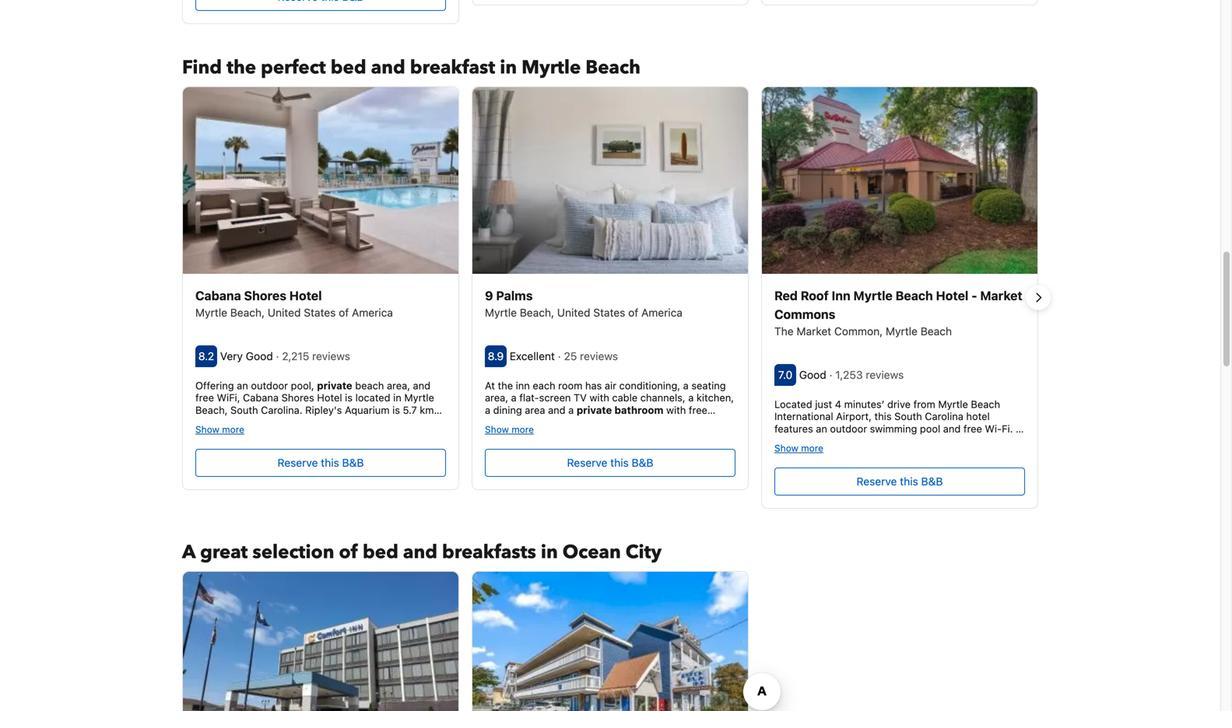 Task type: vqa. For each thing, say whether or not it's contained in the screenshot.
"with" in the United States of America Luxurious House With A Pool, Spa, and Patio, Sleeps 6 Comfortably 9.8 Exceptional Starting from $356
no



Task type: locate. For each thing, give the bounding box(es) containing it.
south down drive
[[895, 411, 922, 423]]

flat- up area
[[520, 392, 539, 404]]

b&b inside red roof inn myrtle beach hotel - market commons section
[[922, 475, 943, 488]]

more
[[222, 424, 245, 435], [512, 424, 534, 435], [801, 443, 824, 454]]

1 vertical spatial the
[[195, 465, 213, 477]]

rated very good element
[[220, 350, 276, 363]]

with down view,
[[363, 465, 383, 477]]

free down hotel
[[964, 423, 983, 435]]

each inside a furnished balcony with ocean view, a seating area, and a small refrigerator are featured in each room. the
[[379, 453, 402, 465]]

b&b inside the 9 palms section
[[632, 457, 654, 469]]

inn up feature
[[918, 472, 932, 483]]

this inside the 9 palms section
[[611, 457, 629, 469]]

9 palms link
[[485, 287, 736, 305]]

1 vertical spatial flat-
[[775, 435, 795, 447]]

reserve down balcony
[[278, 457, 318, 469]]

1 horizontal spatial outdoor
[[830, 423, 868, 435]]

flat- down features
[[775, 435, 795, 447]]

2 horizontal spatial room
[[833, 472, 857, 483]]

united down 9 palms 'link'
[[557, 306, 591, 319]]

good right scored 7.0 'element'
[[800, 369, 827, 382]]

good
[[246, 350, 273, 363], [800, 369, 827, 382]]

1 united from the left
[[268, 306, 301, 319]]

the
[[227, 55, 256, 81], [498, 380, 513, 392]]

1 vertical spatial cabana
[[243, 392, 279, 404]]

screen inside at the inn each room has air conditioning, a seating area, a flat-screen tv with cable channels, a kitchen, a dining area and a
[[539, 392, 571, 404]]

1 horizontal spatial at
[[653, 416, 663, 428]]

and
[[371, 55, 406, 81], [413, 380, 431, 392], [548, 404, 566, 416], [577, 416, 594, 428], [944, 423, 961, 435], [615, 429, 632, 440], [195, 453, 213, 465], [195, 477, 213, 489], [990, 484, 1007, 495], [403, 540, 438, 566]]

united inside 9 palms myrtle beach, united states of america
[[557, 306, 591, 319]]

united
[[268, 306, 301, 319], [557, 306, 591, 319]]

more down features
[[801, 443, 824, 454]]

show more button inside red roof inn myrtle beach hotel - market commons section
[[775, 442, 824, 454]]

the down commons
[[775, 325, 794, 338]]

area
[[525, 404, 545, 416]]

inn inside red roof inn myrtle beach hotel - market commons the market common, myrtle beach
[[832, 289, 851, 303]]

area, up 5.7
[[387, 380, 410, 392]]

0 vertical spatial every
[[706, 416, 732, 428]]

show for cabana shores hotel
[[195, 424, 219, 435]]

palms inside 9 palms myrtle beach, united states of america
[[496, 289, 533, 303]]

the inside at the inn each room has air conditioning, a seating area, a flat-screen tv with cable channels, a kitchen, a dining area and a
[[498, 380, 513, 392]]

cable
[[612, 392, 638, 404]]

reserve for united
[[567, 457, 608, 469]]

2 america from the left
[[642, 306, 683, 319]]

every left the "air-"
[[932, 459, 958, 471]]

outdoor inside located just 4 minutes' drive from myrtle beach international airport, this south carolina hotel features an outdoor swimming pool and free wi-fi. a flat-screen tv is included in each room.
[[830, 423, 868, 435]]

show more button
[[195, 423, 245, 435], [485, 423, 534, 435], [775, 442, 824, 454]]

shower down 5.7
[[394, 465, 428, 477]]

1 vertical spatial good
[[800, 369, 827, 382]]

show more button down dining
[[485, 423, 534, 435]]

equipped
[[316, 465, 361, 477]]

bed
[[331, 55, 366, 81], [569, 429, 587, 440], [363, 540, 399, 566]]

1 vertical spatial screen
[[795, 435, 826, 447]]

bed inside with free toiletries, a shower and a hairdryer. at 9 palms every room comes with bed linen and towels.
[[569, 429, 587, 440]]

the down furnished
[[195, 465, 213, 477]]

0 vertical spatial inn
[[832, 289, 851, 303]]

0 horizontal spatial inn
[[832, 289, 851, 303]]

0 horizontal spatial show
[[195, 424, 219, 435]]

from 25 reviews element
[[558, 350, 621, 363]]

2 horizontal spatial show more
[[775, 443, 824, 454]]

with up are
[[292, 441, 312, 452]]

furnished
[[205, 441, 250, 452]]

show for red roof inn myrtle beach hotel - market commons
[[775, 443, 799, 454]]

this down linen
[[611, 457, 629, 469]]

1 horizontal spatial red
[[872, 472, 890, 483]]

1 horizontal spatial beach,
[[230, 306, 265, 319]]

0 vertical spatial the
[[775, 325, 794, 338]]

shores up 8.2 very good 2,215 reviews
[[244, 289, 287, 303]]

each down pool
[[910, 435, 932, 447]]

0 horizontal spatial market
[[797, 325, 832, 338]]

red roof inn myrtle beach hotel - market commons image
[[762, 87, 1038, 274]]

hotel up ripley's
[[317, 392, 342, 404]]

features
[[775, 423, 813, 435]]

room inside the is offered in every air- conditioned room at red roof inn myrtle beach hotel. select rooms also feature a microwave and refrigerator.
[[833, 472, 857, 483]]

0 horizontal spatial area,
[[387, 380, 410, 392]]

more for cabana shores hotel
[[222, 424, 245, 435]]

1 vertical spatial shower
[[394, 465, 428, 477]]

show more inside red roof inn myrtle beach hotel - market commons section
[[775, 443, 824, 454]]

beach, up rated excellent element
[[520, 306, 554, 319]]

every
[[706, 416, 732, 428], [932, 459, 958, 471]]

hotel
[[289, 289, 322, 303], [936, 289, 969, 303], [317, 392, 342, 404]]

show more button for 9 palms
[[485, 423, 534, 435]]

1 states from the left
[[304, 306, 336, 319]]

2 vertical spatial each
[[379, 453, 402, 465]]

8.2 very good 2,215 reviews
[[198, 350, 353, 363]]

1 vertical spatial palms
[[675, 416, 703, 428]]

reserve this b&b inside "cabana shores hotel" section
[[278, 457, 364, 469]]

2 horizontal spatial each
[[910, 435, 932, 447]]

screen inside located just 4 minutes' drive from myrtle beach international airport, this south carolina hotel features an outdoor swimming pool and free wi-fi. a flat-screen tv is included in each room.
[[795, 435, 826, 447]]

myrtle inside cabana shores hotel myrtle beach, united states of america
[[195, 306, 227, 319]]

0 horizontal spatial reserve this b&b link
[[195, 449, 446, 477]]

1 vertical spatial each
[[910, 435, 932, 447]]

0 vertical spatial cabana
[[195, 289, 241, 303]]

1 vertical spatial an
[[816, 423, 828, 435]]

reviews right the 2,215
[[312, 350, 350, 363]]

tv down airport,
[[829, 435, 842, 447]]

show more button inside the 9 palms section
[[485, 423, 534, 435]]

more inside red roof inn myrtle beach hotel - market commons section
[[801, 443, 824, 454]]

south inside located just 4 minutes' drive from myrtle beach international airport, this south carolina hotel features an outdoor swimming pool and free wi-fi. a flat-screen tv is included in each room.
[[895, 411, 922, 423]]

9
[[485, 289, 493, 303], [666, 416, 672, 428]]

inn up common,
[[832, 289, 851, 303]]

states down 9 palms 'link'
[[594, 306, 626, 319]]

free inside with free toiletries, a shower and a hairdryer. at 9 palms every room comes with bed linen and towels.
[[689, 404, 708, 416]]

show more button inside "cabana shores hotel" section
[[195, 423, 245, 435]]

shores down 'pool,'
[[282, 392, 314, 404]]

comes
[[512, 429, 543, 440]]

an
[[237, 380, 248, 392], [816, 423, 828, 435]]

each right the inn
[[533, 380, 556, 392]]

room left has
[[558, 380, 583, 392]]

1 vertical spatial room.
[[405, 453, 432, 465]]

1 horizontal spatial every
[[932, 459, 958, 471]]

cabana inside beach area, and free wifi, cabana shores hotel is located in myrtle beach, south carolina. ripley's aquarium is 5.7 km away.
[[243, 392, 279, 404]]

hotel up from 2,215 reviews element
[[289, 289, 322, 303]]

in down view,
[[368, 453, 376, 465]]

show more button down features
[[775, 442, 824, 454]]

outdoor
[[251, 380, 288, 392], [830, 423, 868, 435]]

2 states from the left
[[594, 306, 626, 319]]

a up dining
[[511, 392, 517, 404]]

cabana up 8.2
[[195, 289, 241, 303]]

1 horizontal spatial show more button
[[485, 423, 534, 435]]

reserve this b&b inside red roof inn myrtle beach hotel - market commons section
[[857, 475, 943, 488]]

states inside 9 palms myrtle beach, united states of america
[[594, 306, 626, 319]]

view,
[[346, 441, 370, 452]]

located
[[775, 399, 813, 410]]

cabana down offering an outdoor pool, private
[[243, 392, 279, 404]]

every down kitchen, at the right
[[706, 416, 732, 428]]

cabana inside cabana shores hotel myrtle beach, united states of america
[[195, 289, 241, 303]]

1 horizontal spatial screen
[[795, 435, 826, 447]]

beach inside the is offered in every air- conditioned room at red roof inn myrtle beach hotel. select rooms also feature a microwave and refrigerator.
[[968, 472, 997, 483]]

b&b inside "cabana shores hotel" section
[[342, 457, 364, 469]]

seating inside at the inn each room has air conditioning, a seating area, a flat-screen tv with cable channels, a kitchen, a dining area and a
[[692, 380, 726, 392]]

0 vertical spatial shores
[[244, 289, 287, 303]]

0 horizontal spatial south
[[231, 404, 258, 416]]

show more down dining
[[485, 424, 534, 435]]

reserve this b&b link inside "cabana shores hotel" section
[[195, 449, 446, 477]]

palms
[[496, 289, 533, 303], [675, 416, 703, 428]]

myrtle
[[522, 55, 581, 81], [854, 289, 893, 303], [195, 306, 227, 319], [485, 306, 517, 319], [886, 325, 918, 338], [404, 392, 434, 404], [939, 399, 969, 410], [935, 472, 965, 483]]

show more inside the 9 palms section
[[485, 424, 534, 435]]

a
[[1016, 423, 1023, 435], [195, 441, 202, 452], [775, 459, 784, 471], [182, 540, 195, 566]]

1 vertical spatial outdoor
[[830, 423, 868, 435]]

reserve this b&b down linen
[[567, 457, 654, 469]]

america inside cabana shores hotel myrtle beach, united states of america
[[352, 306, 393, 319]]

0 horizontal spatial the
[[227, 55, 256, 81]]

1 america from the left
[[352, 306, 393, 319]]

room.
[[935, 435, 962, 447], [405, 453, 432, 465]]

0 vertical spatial tv
[[574, 392, 587, 404]]

1 horizontal spatial united
[[557, 306, 591, 319]]

1 vertical spatial private
[[577, 404, 612, 416]]

2 vertical spatial room
[[833, 472, 857, 483]]

of inside cabana shores hotel myrtle beach, united states of america
[[339, 306, 349, 319]]

each right 'featured'
[[379, 453, 402, 465]]

1 horizontal spatial b&b
[[632, 457, 654, 469]]

a for a
[[775, 459, 784, 471]]

of
[[339, 306, 349, 319], [629, 306, 639, 319], [339, 540, 358, 566]]

1 horizontal spatial states
[[594, 306, 626, 319]]

tv inside at the inn each room has air conditioning, a seating area, a flat-screen tv with cable channels, a kitchen, a dining area and a
[[574, 392, 587, 404]]

0 horizontal spatial states
[[304, 306, 336, 319]]

market
[[981, 289, 1023, 303], [797, 325, 832, 338]]

show down features
[[775, 443, 799, 454]]

private inside "cabana shores hotel" section
[[317, 380, 353, 392]]

a great selection of bed and breakfasts in ocean city
[[182, 540, 662, 566]]

offering
[[195, 380, 234, 392]]

1 vertical spatial inn
[[918, 472, 932, 483]]

refrigerator
[[251, 453, 305, 465]]

is down are
[[306, 465, 314, 477]]

1 horizontal spatial good
[[800, 369, 827, 382]]

ripley's
[[305, 404, 342, 416]]

0 horizontal spatial outdoor
[[251, 380, 288, 392]]

0 horizontal spatial seating
[[381, 441, 415, 452]]

0 vertical spatial 9
[[485, 289, 493, 303]]

reserve this b&b link for america
[[195, 449, 446, 477]]

1 horizontal spatial the
[[775, 325, 794, 338]]

0 horizontal spatial each
[[379, 453, 402, 465]]

1 horizontal spatial shower
[[540, 416, 574, 428]]

a left great
[[182, 540, 195, 566]]

tv down has
[[574, 392, 587, 404]]

2 horizontal spatial show
[[775, 443, 799, 454]]

at down scored 8.9 element
[[485, 380, 495, 392]]

1 horizontal spatial each
[[533, 380, 556, 392]]

in inside beach area, and free wifi, cabana shores hotel is located in myrtle beach, south carolina. ripley's aquarium is 5.7 km away.
[[393, 392, 402, 404]]

reserve
[[278, 457, 318, 469], [567, 457, 608, 469], [857, 475, 897, 488]]

reserve this b&b down offered
[[857, 475, 943, 488]]

states down cabana shores hotel link
[[304, 306, 336, 319]]

0 horizontal spatial flat-
[[520, 392, 539, 404]]

2 horizontal spatial reserve this b&b link
[[775, 468, 1025, 496]]

shower down area
[[540, 416, 574, 428]]

reserve this b&b for commons
[[857, 475, 943, 488]]

a inside located just 4 minutes' drive from myrtle beach international airport, this south carolina hotel features an outdoor swimming pool and free wi-fi. a flat-screen tv is included in each room.
[[1016, 423, 1023, 435]]

outdoor inside "cabana shores hotel" section
[[251, 380, 288, 392]]

1 horizontal spatial the
[[498, 380, 513, 392]]

more inside "cabana shores hotel" section
[[222, 424, 245, 435]]

0 horizontal spatial the
[[195, 465, 213, 477]]

the right find at the top left
[[227, 55, 256, 81]]

screen
[[539, 392, 571, 404], [795, 435, 826, 447]]

0 horizontal spatial shower
[[394, 465, 428, 477]]

shores
[[244, 289, 287, 303], [282, 392, 314, 404]]

hotel inside beach area, and free wifi, cabana shores hotel is located in myrtle beach, south carolina. ripley's aquarium is 5.7 km away.
[[317, 392, 342, 404]]

0 vertical spatial private
[[317, 380, 353, 392]]

tv
[[574, 392, 587, 404], [829, 435, 842, 447]]

more up furnished
[[222, 424, 245, 435]]

area, up dining
[[485, 392, 508, 404]]

reviews inside the 9 palms section
[[580, 350, 618, 363]]

0 vertical spatial market
[[981, 289, 1023, 303]]

0 horizontal spatial show more
[[195, 424, 245, 435]]

market down commons
[[797, 325, 832, 338]]

beach
[[586, 55, 641, 81], [896, 289, 933, 303], [921, 325, 952, 338], [971, 399, 1001, 410], [968, 472, 997, 483]]

a right feature
[[929, 484, 934, 495]]

9 inside with free toiletries, a shower and a hairdryer. at 9 palms every room comes with bed linen and towels.
[[666, 416, 672, 428]]

free inside is equipped with a shower and free toiletries.
[[216, 477, 234, 489]]

hotel
[[967, 411, 990, 423]]

scored 8.9 element
[[485, 346, 507, 368]]

9 palms image
[[473, 87, 748, 274]]

show more inside "cabana shores hotel" section
[[195, 424, 245, 435]]

show more
[[195, 424, 245, 435], [485, 424, 534, 435], [775, 443, 824, 454]]

of down cabana shores hotel link
[[339, 306, 349, 319]]

0 vertical spatial roof
[[801, 289, 829, 303]]

inn
[[516, 380, 530, 392]]

1 horizontal spatial private
[[577, 404, 612, 416]]

reserve down linen
[[567, 457, 608, 469]]

good right very
[[246, 350, 273, 363]]

wifi,
[[217, 392, 240, 404]]

1 vertical spatial every
[[932, 459, 958, 471]]

at up towels.
[[653, 416, 663, 428]]

2 horizontal spatial show more button
[[775, 442, 824, 454]]

1 horizontal spatial south
[[895, 411, 922, 423]]

1 horizontal spatial flat-
[[775, 435, 795, 447]]

shower inside with free toiletries, a shower and a hairdryer. at 9 palms every room comes with bed linen and towels.
[[540, 416, 574, 428]]

flat- inside at the inn each room has air conditioning, a seating area, a flat-screen tv with cable channels, a kitchen, a dining area and a
[[520, 392, 539, 404]]

commons
[[775, 307, 836, 322]]

an up wifi,
[[237, 380, 248, 392]]

reserve inside red roof inn myrtle beach hotel - market commons section
[[857, 475, 897, 488]]

0 vertical spatial palms
[[496, 289, 533, 303]]

free down offering
[[195, 392, 214, 404]]

room inside with free toiletries, a shower and a hairdryer. at 9 palms every room comes with bed linen and towels.
[[485, 429, 509, 440]]

outdoor up carolina. at the left bottom of the page
[[251, 380, 288, 392]]

this
[[875, 411, 892, 423], [321, 457, 339, 469], [611, 457, 629, 469], [900, 475, 919, 488]]

0 horizontal spatial 9
[[485, 289, 493, 303]]

show more button up furnished
[[195, 423, 245, 435]]

1 horizontal spatial seating
[[692, 380, 726, 392]]

b&b for commons
[[922, 475, 943, 488]]

free
[[195, 392, 214, 404], [689, 404, 708, 416], [964, 423, 983, 435], [216, 477, 234, 489]]

palms down channels, on the right
[[675, 416, 703, 428]]

1 horizontal spatial reviews
[[580, 350, 618, 363]]

show inside red roof inn myrtle beach hotel - market commons section
[[775, 443, 799, 454]]

great
[[200, 540, 248, 566]]

and inside the is offered in every air- conditioned room at red roof inn myrtle beach hotel. select rooms also feature a microwave and refrigerator.
[[990, 484, 1007, 495]]

room down toiletries,
[[485, 429, 509, 440]]

show more button for cabana shores hotel
[[195, 423, 245, 435]]

1 horizontal spatial reserve
[[567, 457, 608, 469]]

a right view,
[[372, 441, 378, 452]]

reserve for beach
[[857, 475, 897, 488]]

beach, inside beach area, and free wifi, cabana shores hotel is located in myrtle beach, south carolina. ripley's aquarium is 5.7 km away.
[[195, 404, 228, 416]]

0 vertical spatial outdoor
[[251, 380, 288, 392]]

beach, up away.
[[195, 404, 228, 416]]

hotel inside red roof inn myrtle beach hotel - market commons the market common, myrtle beach
[[936, 289, 969, 303]]

1 vertical spatial shores
[[282, 392, 314, 404]]

9 up 8.9
[[485, 289, 493, 303]]

wi-
[[985, 423, 1002, 435]]

area, inside a furnished balcony with ocean view, a seating area, and a small refrigerator are featured in each room. the
[[418, 441, 441, 452]]

is down airport,
[[845, 435, 853, 447]]

this down offered
[[900, 475, 919, 488]]

1 horizontal spatial area,
[[418, 441, 441, 452]]

of down 9 palms 'link'
[[629, 306, 639, 319]]

the for find
[[227, 55, 256, 81]]

room. down pool
[[935, 435, 962, 447]]

a for a great selection of bed and breakfasts in ocean city
[[182, 540, 195, 566]]

roof inside the is offered in every air- conditioned room at red roof inn myrtle beach hotel. select rooms also feature a microwave and refrigerator.
[[893, 472, 915, 483]]

0 horizontal spatial red
[[775, 289, 798, 303]]

1 vertical spatial at
[[653, 416, 663, 428]]

reviews inside red roof inn myrtle beach hotel - market commons section
[[866, 369, 904, 382]]

1 vertical spatial tv
[[829, 435, 842, 447]]

free down kitchen, at the right
[[689, 404, 708, 416]]

reserve this b&b inside the 9 palms section
[[567, 457, 654, 469]]

show down dining
[[485, 424, 509, 435]]

show more for red roof inn myrtle beach hotel - market commons
[[775, 443, 824, 454]]

south down wifi,
[[231, 404, 258, 416]]

with right 'comes'
[[546, 429, 566, 440]]

reviews right 25
[[580, 350, 618, 363]]

in down the "swimming"
[[899, 435, 907, 447]]

rated good element
[[800, 369, 830, 382]]

with inside a furnished balcony with ocean view, a seating area, and a small refrigerator are featured in each room. the
[[292, 441, 312, 452]]

1 vertical spatial red
[[872, 472, 890, 483]]

free down small
[[216, 477, 234, 489]]

0 vertical spatial good
[[246, 350, 273, 363]]

0 horizontal spatial cabana
[[195, 289, 241, 303]]

myrtle inside 9 palms myrtle beach, united states of america
[[485, 306, 517, 319]]

0 horizontal spatial show more button
[[195, 423, 245, 435]]

1 horizontal spatial room.
[[935, 435, 962, 447]]

towels.
[[635, 429, 668, 440]]

reserve this b&b down ocean in the bottom left of the page
[[278, 457, 364, 469]]

0 vertical spatial screen
[[539, 392, 571, 404]]

km
[[420, 404, 434, 416]]

1 vertical spatial seating
[[381, 441, 415, 452]]

reserve inside "cabana shores hotel" section
[[278, 457, 318, 469]]

is left offered
[[874, 459, 882, 471]]

channels,
[[641, 392, 686, 404]]

2 horizontal spatial reserve
[[857, 475, 897, 488]]

roof up commons
[[801, 289, 829, 303]]

1 horizontal spatial room
[[558, 380, 583, 392]]

this for 9 palms
[[611, 457, 629, 469]]

2 horizontal spatial reserve this b&b
[[857, 475, 943, 488]]

shower
[[540, 416, 574, 428], [394, 465, 428, 477]]

0 vertical spatial an
[[237, 380, 248, 392]]

a down away.
[[195, 441, 202, 452]]

the inside a furnished balcony with ocean view, a seating area, and a small refrigerator are featured in each room. the
[[195, 465, 213, 477]]

1 horizontal spatial show
[[485, 424, 509, 435]]

reserve this b&b link inside red roof inn myrtle beach hotel - market commons section
[[775, 468, 1025, 496]]

0 horizontal spatial room.
[[405, 453, 432, 465]]

common,
[[835, 325, 883, 338]]

show up furnished
[[195, 424, 219, 435]]

is up aquarium
[[345, 392, 353, 404]]

an inside located just 4 minutes' drive from myrtle beach international airport, this south carolina hotel features an outdoor swimming pool and free wi-fi. a flat-screen tv is included in each room.
[[816, 423, 828, 435]]

reserve this b&b link
[[195, 449, 446, 477], [485, 449, 736, 477], [775, 468, 1025, 496]]

1 horizontal spatial reserve this b&b
[[567, 457, 654, 469]]

2 united from the left
[[557, 306, 591, 319]]

0 horizontal spatial good
[[246, 350, 273, 363]]

0 horizontal spatial screen
[[539, 392, 571, 404]]

with inside at the inn each room has air conditioning, a seating area, a flat-screen tv with cable channels, a kitchen, a dining area and a
[[590, 392, 610, 404]]

roof
[[801, 289, 829, 303], [893, 472, 915, 483]]

outdoor down airport,
[[830, 423, 868, 435]]

america down 9 palms 'link'
[[642, 306, 683, 319]]

seating inside a furnished balcony with ocean view, a seating area, and a small refrigerator are featured in each room. the
[[381, 441, 415, 452]]

at
[[860, 472, 869, 483]]

area,
[[387, 380, 410, 392], [485, 392, 508, 404], [418, 441, 441, 452]]

a up hotel.
[[775, 459, 784, 471]]

2 horizontal spatial beach,
[[520, 306, 554, 319]]

reviews
[[312, 350, 350, 363], [580, 350, 618, 363], [866, 369, 904, 382]]

reviews up drive
[[866, 369, 904, 382]]

palms up excellent
[[496, 289, 533, 303]]

airport,
[[836, 411, 872, 423]]

scored 8.2 element
[[195, 346, 217, 368]]

states
[[304, 306, 336, 319], [594, 306, 626, 319]]

1 horizontal spatial roof
[[893, 472, 915, 483]]

room. down 5.7
[[405, 453, 432, 465]]

show inside the 9 palms section
[[485, 424, 509, 435]]

very
[[220, 350, 243, 363]]

0 vertical spatial red
[[775, 289, 798, 303]]

united down cabana shores hotel link
[[268, 306, 301, 319]]

shores inside beach area, and free wifi, cabana shores hotel is located in myrtle beach, south carolina. ripley's aquarium is 5.7 km away.
[[282, 392, 314, 404]]

from 1,253 reviews element
[[830, 369, 907, 382]]

in right offered
[[921, 459, 930, 471]]

this for red roof inn myrtle beach hotel - market commons
[[900, 475, 919, 488]]

1 vertical spatial the
[[498, 380, 513, 392]]

0 vertical spatial flat-
[[520, 392, 539, 404]]

pool,
[[291, 380, 314, 392]]

1 vertical spatial bed
[[569, 429, 587, 440]]

rated excellent element
[[510, 350, 558, 363]]

this up the "swimming"
[[875, 411, 892, 423]]

private down has
[[577, 404, 612, 416]]

0 horizontal spatial an
[[237, 380, 248, 392]]

1 vertical spatial market
[[797, 325, 832, 338]]

seating up kitchen, at the right
[[692, 380, 726, 392]]



Task type: describe. For each thing, give the bounding box(es) containing it.
4
[[835, 399, 842, 410]]

america inside 9 palms myrtle beach, united states of america
[[642, 306, 683, 319]]

and inside is equipped with a shower and free toiletries.
[[195, 477, 213, 489]]

a up linen
[[597, 416, 603, 428]]

reserve this b&b link for commons
[[775, 468, 1025, 496]]

cabana shores hotel myrtle beach, united states of america
[[195, 289, 393, 319]]

each inside located just 4 minutes' drive from myrtle beach international airport, this south carolina hotel features an outdoor swimming pool and free wi-fi. a flat-screen tv is included in each room.
[[910, 435, 932, 447]]

the inside red roof inn myrtle beach hotel - market commons the market common, myrtle beach
[[775, 325, 794, 338]]

a inside the is offered in every air- conditioned room at red roof inn myrtle beach hotel. select rooms also feature a microwave and refrigerator.
[[929, 484, 934, 495]]

microwave
[[937, 484, 987, 495]]

fi.
[[1002, 423, 1013, 435]]

in inside located just 4 minutes' drive from myrtle beach international airport, this south carolina hotel features an outdoor swimming pool and free wi-fi. a flat-screen tv is included in each room.
[[899, 435, 907, 447]]

toiletries.
[[237, 477, 281, 489]]

find the perfect bed and breakfast in myrtle beach
[[182, 55, 641, 81]]

a inside is equipped with a shower and free toiletries.
[[386, 465, 391, 477]]

comfort inn gold coast image
[[183, 572, 459, 712]]

with inside is equipped with a shower and free toiletries.
[[363, 465, 383, 477]]

9 palms myrtle beach, united states of america
[[485, 289, 683, 319]]

this inside located just 4 minutes' drive from myrtle beach international airport, this south carolina hotel features an outdoor swimming pool and free wi-fi. a flat-screen tv is included in each room.
[[875, 411, 892, 423]]

tv inside located just 4 minutes' drive from myrtle beach international airport, this south carolina hotel features an outdoor swimming pool and free wi-fi. a flat-screen tv is included in each room.
[[829, 435, 842, 447]]

also
[[870, 484, 890, 495]]

are
[[308, 453, 323, 465]]

small
[[224, 453, 249, 465]]

hotel.
[[775, 484, 803, 495]]

show more for 9 palms
[[485, 424, 534, 435]]

2,215
[[282, 350, 309, 363]]

city
[[626, 540, 662, 566]]

every inside the is offered in every air- conditioned room at red roof inn myrtle beach hotel. select rooms also feature a microwave and refrigerator.
[[932, 459, 958, 471]]

area, inside at the inn each room has air conditioning, a seating area, a flat-screen tv with cable channels, a kitchen, a dining area and a
[[485, 392, 508, 404]]

1 horizontal spatial reserve this b&b link
[[485, 449, 736, 477]]

aquarium
[[345, 404, 390, 416]]

at inside at the inn each room has air conditioning, a seating area, a flat-screen tv with cable channels, a kitchen, a dining area and a
[[485, 380, 495, 392]]

room. inside located just 4 minutes' drive from myrtle beach international airport, this south carolina hotel features an outdoor swimming pool and free wi-fi. a flat-screen tv is included in each room.
[[935, 435, 962, 447]]

more for 9 palms
[[512, 424, 534, 435]]

pool
[[920, 423, 941, 435]]

the for at
[[498, 380, 513, 392]]

shores inside cabana shores hotel myrtle beach, united states of america
[[244, 289, 287, 303]]

drive
[[888, 399, 911, 410]]

ocean
[[563, 540, 621, 566]]

reserve this b&b for america
[[278, 457, 364, 469]]

is offered in every air- conditioned room at red roof inn myrtle beach hotel. select rooms also feature a microwave and refrigerator.
[[775, 459, 1007, 508]]

beach inside located just 4 minutes' drive from myrtle beach international airport, this south carolina hotel features an outdoor swimming pool and free wi-fi. a flat-screen tv is included in each room.
[[971, 399, 1001, 410]]

conditioned
[[775, 472, 830, 483]]

beach bum inn image
[[473, 572, 748, 712]]

show more for cabana shores hotel
[[195, 424, 245, 435]]

a left kitchen, at the right
[[689, 392, 694, 404]]

a down area
[[532, 416, 537, 428]]

inn inside the is offered in every air- conditioned room at red roof inn myrtle beach hotel. select rooms also feature a microwave and refrigerator.
[[918, 472, 932, 483]]

breakfast
[[410, 55, 495, 81]]

more for red roof inn myrtle beach hotel - market commons
[[801, 443, 824, 454]]

included
[[855, 435, 896, 447]]

swimming
[[870, 423, 918, 435]]

1 horizontal spatial market
[[981, 289, 1023, 303]]

rooms
[[838, 484, 868, 495]]

red roof inn myrtle beach hotel - market commons the market common, myrtle beach
[[775, 289, 1023, 338]]

red inside red roof inn myrtle beach hotel - market commons the market common, myrtle beach
[[775, 289, 798, 303]]

of right selection
[[339, 540, 358, 566]]

room. inside a furnished balcony with ocean view, a seating area, and a small refrigerator are featured in each room. the
[[405, 453, 432, 465]]

kitchen,
[[697, 392, 734, 404]]

carolina.
[[261, 404, 303, 416]]

in inside the is offered in every air- conditioned room at red roof inn myrtle beach hotel. select rooms also feature a microwave and refrigerator.
[[921, 459, 930, 471]]

red roof inn myrtle beach hotel - market commons link
[[775, 287, 1025, 324]]

b&b for america
[[342, 457, 364, 469]]

and inside at the inn each room has air conditioning, a seating area, a flat-screen tv with cable channels, a kitchen, a dining area and a
[[548, 404, 566, 416]]

red inside the is offered in every air- conditioned room at red roof inn myrtle beach hotel. select rooms also feature a microwave and refrigerator.
[[872, 472, 890, 483]]

good inside red roof inn myrtle beach hotel - market commons section
[[800, 369, 827, 382]]

myrtle inside the is offered in every air- conditioned room at red roof inn myrtle beach hotel. select rooms also feature a microwave and refrigerator.
[[935, 472, 965, 483]]

show more button for red roof inn myrtle beach hotel - market commons
[[775, 442, 824, 454]]

0 vertical spatial bed
[[331, 55, 366, 81]]

7.0
[[778, 369, 793, 382]]

reviews for 9 palms
[[580, 350, 618, 363]]

flat- inside located just 4 minutes' drive from myrtle beach international airport, this south carolina hotel features an outdoor swimming pool and free wi-fi. a flat-screen tv is included in each room.
[[775, 435, 795, 447]]

9 palms section
[[472, 86, 749, 490]]

featured
[[325, 453, 365, 465]]

private bathroom
[[577, 404, 664, 416]]

8.9 excellent 25 reviews
[[488, 350, 621, 363]]

air-
[[961, 459, 977, 471]]

is inside located just 4 minutes' drive from myrtle beach international airport, this south carolina hotel features an outdoor swimming pool and free wi-fi. a flat-screen tv is included in each room.
[[845, 435, 853, 447]]

excellent
[[510, 350, 555, 363]]

with down channels, on the right
[[667, 404, 686, 416]]

roof inside red roof inn myrtle beach hotel - market commons the market common, myrtle beach
[[801, 289, 829, 303]]

and inside a furnished balcony with ocean view, a seating area, and a small refrigerator are featured in each room. the
[[195, 453, 213, 465]]

a up channels, on the right
[[683, 380, 689, 392]]

room inside at the inn each room has air conditioning, a seating area, a flat-screen tv with cable channels, a kitchen, a dining area and a
[[558, 380, 583, 392]]

a down furnished
[[216, 453, 221, 465]]

is inside the is offered in every air- conditioned room at red roof inn myrtle beach hotel. select rooms also feature a microwave and refrigerator.
[[874, 459, 882, 471]]

international
[[775, 411, 834, 423]]

red roof inn myrtle beach hotel - market commons section
[[762, 86, 1039, 509]]

free inside located just 4 minutes' drive from myrtle beach international airport, this south carolina hotel features an outdoor swimming pool and free wi-fi. a flat-screen tv is included in each room.
[[964, 423, 983, 435]]

cabana shores hotel image
[[183, 87, 459, 274]]

1,253
[[836, 369, 863, 382]]

hairdryer.
[[605, 416, 650, 428]]

just
[[815, 399, 833, 410]]

property types region
[[170, 86, 1051, 509]]

select
[[806, 484, 835, 495]]

and inside located just 4 minutes' drive from myrtle beach international airport, this south carolina hotel features an outdoor swimming pool and free wi-fi. a flat-screen tv is included in each room.
[[944, 423, 961, 435]]

dining
[[493, 404, 522, 416]]

next image
[[1029, 288, 1048, 307]]

private inside the 9 palms section
[[577, 404, 612, 416]]

myrtle inside beach area, and free wifi, cabana shores hotel is located in myrtle beach, south carolina. ripley's aquarium is 5.7 km away.
[[404, 392, 434, 404]]

linen
[[589, 429, 612, 440]]

8.2
[[198, 350, 214, 363]]

and inside beach area, and free wifi, cabana shores hotel is located in myrtle beach, south carolina. ripley's aquarium is 5.7 km away.
[[413, 380, 431, 392]]

cabana shores hotel link
[[195, 287, 446, 305]]

reviews inside "cabana shores hotel" section
[[312, 350, 350, 363]]

conditioning,
[[619, 380, 681, 392]]

7.0 good 1,253 reviews
[[778, 369, 907, 382]]

in right breakfast on the top of page
[[500, 55, 517, 81]]

of inside 9 palms myrtle beach, united states of america
[[629, 306, 639, 319]]

in inside a furnished balcony with ocean view, a seating area, and a small refrigerator are featured in each room. the
[[368, 453, 376, 465]]

every inside with free toiletries, a shower and a hairdryer. at 9 palms every room comes with bed linen and towels.
[[706, 416, 732, 428]]

at inside with free toiletries, a shower and a hairdryer. at 9 palms every room comes with bed linen and towels.
[[653, 416, 663, 428]]

toiletries,
[[485, 416, 529, 428]]

with free toiletries, a shower and a hairdryer. at 9 palms every room comes with bed linen and towels.
[[485, 404, 732, 440]]

each inside at the inn each room has air conditioning, a seating area, a flat-screen tv with cable channels, a kitchen, a dining area and a
[[533, 380, 556, 392]]

find
[[182, 55, 222, 81]]

feature
[[892, 484, 926, 495]]

an inside section
[[237, 380, 248, 392]]

scored 7.0 element
[[775, 364, 797, 386]]

refrigerator.
[[775, 496, 831, 508]]

beach, inside 9 palms myrtle beach, united states of america
[[520, 306, 554, 319]]

palms inside with free toiletries, a shower and a hairdryer. at 9 palms every room comes with bed linen and towels.
[[675, 416, 703, 428]]

in left ocean
[[541, 540, 558, 566]]

2 vertical spatial bed
[[363, 540, 399, 566]]

bathroom
[[615, 404, 664, 416]]

beach area, and free wifi, cabana shores hotel is located in myrtle beach, south carolina. ripley's aquarium is 5.7 km away.
[[195, 380, 434, 428]]

is equipped with a shower and free toiletries.
[[195, 465, 428, 489]]

this for cabana shores hotel
[[321, 457, 339, 469]]

at the inn each room has air conditioning, a seating area, a flat-screen tv with cable channels, a kitchen, a dining area and a
[[485, 380, 734, 416]]

reviews for red roof inn myrtle beach hotel - market commons
[[866, 369, 904, 382]]

has
[[585, 380, 602, 392]]

reserve for beach,
[[278, 457, 318, 469]]

located just 4 minutes' drive from myrtle beach international airport, this south carolina hotel features an outdoor swimming pool and free wi-fi. a flat-screen tv is included in each room.
[[775, 399, 1023, 447]]

8.9
[[488, 350, 504, 363]]

is left 5.7
[[393, 404, 400, 416]]

good inside "cabana shores hotel" section
[[246, 350, 273, 363]]

9 inside 9 palms myrtle beach, united states of america
[[485, 289, 493, 303]]

carolina
[[925, 411, 964, 423]]

perfect
[[261, 55, 326, 81]]

free inside beach area, and free wifi, cabana shores hotel is located in myrtle beach, south carolina. ripley's aquarium is 5.7 km away.
[[195, 392, 214, 404]]

shower for toiletries,
[[540, 416, 574, 428]]

is inside is equipped with a shower and free toiletries.
[[306, 465, 314, 477]]

located
[[356, 392, 391, 404]]

offered
[[884, 459, 919, 471]]

air
[[605, 380, 617, 392]]

from
[[914, 399, 936, 410]]

hotel inside cabana shores hotel myrtle beach, united states of america
[[289, 289, 322, 303]]

states inside cabana shores hotel myrtle beach, united states of america
[[304, 306, 336, 319]]

myrtle inside located just 4 minutes' drive from myrtle beach international airport, this south carolina hotel features an outdoor swimming pool and free wi-fi. a flat-screen tv is included in each room.
[[939, 399, 969, 410]]

ocean
[[315, 441, 343, 452]]

cabana shores hotel section
[[182, 86, 459, 490]]

selection
[[253, 540, 334, 566]]

-
[[972, 289, 978, 303]]

united inside cabana shores hotel myrtle beach, united states of america
[[268, 306, 301, 319]]

5.7
[[403, 404, 417, 416]]

show for 9 palms
[[485, 424, 509, 435]]

a right area
[[569, 404, 574, 416]]

from 2,215 reviews element
[[276, 350, 353, 363]]

beach, inside cabana shores hotel myrtle beach, united states of america
[[230, 306, 265, 319]]

a furnished balcony with ocean view, a seating area, and a small refrigerator are featured in each room. the
[[195, 441, 441, 477]]

balcony
[[252, 441, 289, 452]]

minutes'
[[845, 399, 885, 410]]

south inside beach area, and free wifi, cabana shores hotel is located in myrtle beach, south carolina. ripley's aquarium is 5.7 km away.
[[231, 404, 258, 416]]

shower for with
[[394, 465, 428, 477]]

breakfasts
[[442, 540, 536, 566]]

beach
[[355, 380, 384, 392]]

area, inside beach area, and free wifi, cabana shores hotel is located in myrtle beach, south carolina. ripley's aquarium is 5.7 km away.
[[387, 380, 410, 392]]

25
[[564, 350, 577, 363]]

a left dining
[[485, 404, 491, 416]]

a for a furnished balcony with ocean view, a seating area, and a small refrigerator are featured in each room. the
[[195, 441, 202, 452]]

offering an outdoor pool, private
[[195, 380, 353, 392]]



